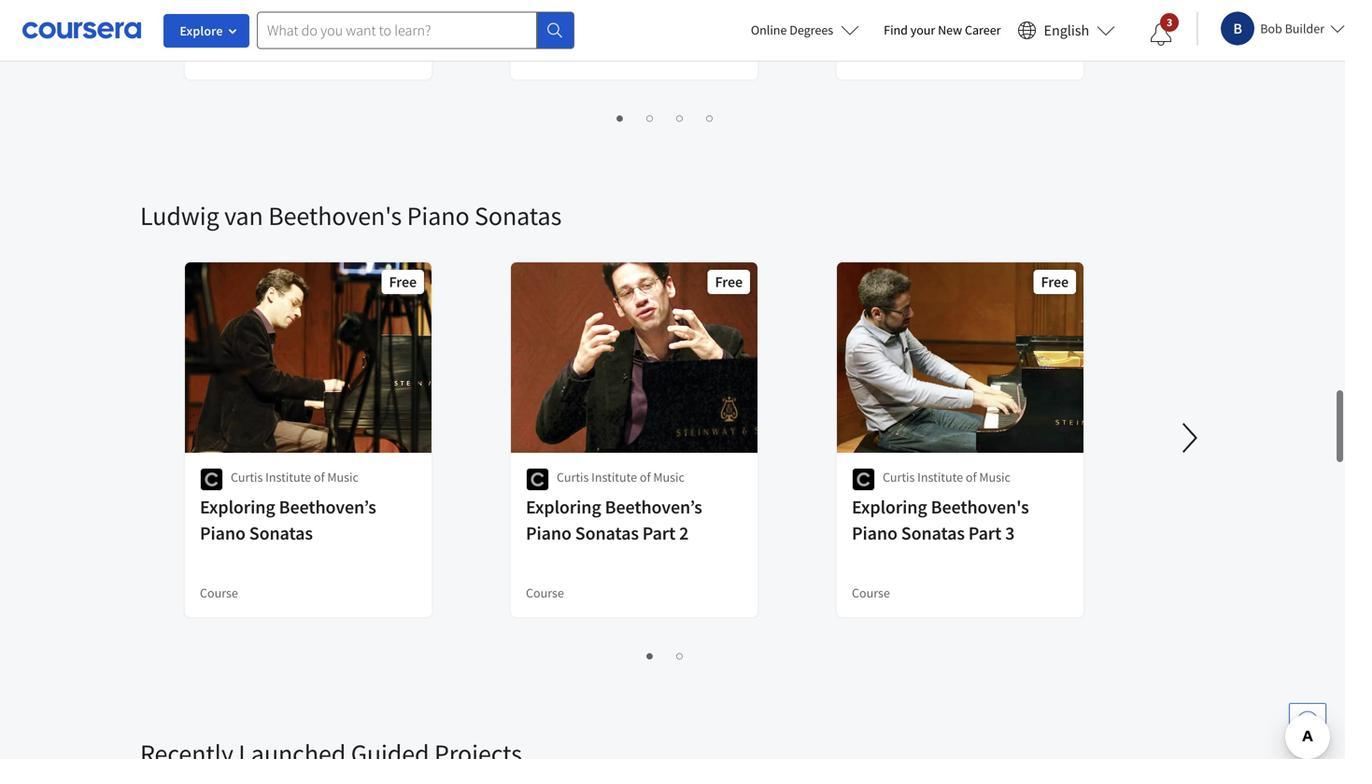 Task type: locate. For each thing, give the bounding box(es) containing it.
0 horizontal spatial of
[[314, 469, 325, 486]]

1 horizontal spatial part
[[968, 522, 1002, 545]]

beethoven's
[[268, 199, 402, 232], [931, 496, 1029, 519]]

1 course link from the left
[[183, 0, 433, 81]]

course link
[[183, 0, 433, 81], [509, 0, 759, 81], [835, 0, 1085, 81]]

explore button
[[163, 14, 249, 48]]

1 vertical spatial 1
[[642, 646, 650, 664]]

piano for exploring beethoven's piano sonatas
[[200, 522, 246, 545]]

2 horizontal spatial curtis institute of music
[[883, 469, 1011, 486]]

2 vertical spatial 3
[[1005, 522, 1015, 545]]

2 button inside ludwig van beethoven's piano sonatas carousel "element"
[[666, 645, 689, 666]]

van
[[224, 199, 263, 232]]

curtis institute of music up exploring beethoven's piano sonatas part 2
[[557, 469, 685, 486]]

online degrees
[[751, 21, 833, 38]]

sonatas inside 'exploring beethoven's piano sonatas'
[[249, 522, 313, 545]]

of
[[314, 469, 325, 486], [640, 469, 651, 486], [966, 469, 977, 486]]

music
[[327, 469, 359, 486], [653, 469, 685, 486], [979, 469, 1011, 486]]

0 vertical spatial list
[[187, 106, 1144, 128]]

1 of from the left
[[314, 469, 325, 486]]

find your new career
[[884, 21, 1001, 38]]

curtis up exploring beethoven's piano sonatas part 3
[[883, 469, 915, 486]]

1 vertical spatial 2
[[679, 522, 689, 545]]

2 of from the left
[[640, 469, 651, 486]]

1 horizontal spatial curtis
[[557, 469, 589, 486]]

0 horizontal spatial curtis institute of music image
[[526, 468, 549, 491]]

curtis for exploring beethoven's piano sonatas
[[231, 469, 263, 486]]

of for exploring beethoven's piano sonatas part 3
[[966, 469, 977, 486]]

part for 3
[[968, 522, 1002, 545]]

0 vertical spatial 2
[[642, 108, 650, 126]]

0 horizontal spatial 3
[[672, 108, 680, 126]]

1 curtis from the left
[[231, 469, 263, 486]]

1 institute from the left
[[265, 469, 311, 486]]

music up exploring beethoven's piano sonatas part 3
[[979, 469, 1011, 486]]

b
[[1233, 19, 1242, 38]]

2 curtis institute of music image from the left
[[852, 468, 875, 491]]

music up exploring beethoven's piano sonatas part 2
[[653, 469, 685, 486]]

1 horizontal spatial curtis institute of music
[[557, 469, 685, 486]]

1 horizontal spatial exploring
[[526, 496, 601, 519]]

2 horizontal spatial course link
[[835, 0, 1085, 81]]

1 for the topmost 1 button
[[612, 108, 620, 126]]

2 for right 1 button
[[672, 646, 680, 664]]

english
[[1044, 21, 1089, 40]]

institute up exploring beethoven's piano sonatas part 3
[[917, 469, 963, 486]]

0 horizontal spatial beethoven's
[[279, 496, 376, 519]]

curtis institute of music image for exploring beethoven's piano sonatas part 3
[[852, 468, 875, 491]]

free for exploring beethoven's piano sonatas part 3
[[1041, 273, 1069, 291]]

institute
[[265, 469, 311, 486], [591, 469, 637, 486], [917, 469, 963, 486]]

exploring beethoven's piano sonatas part 3
[[852, 496, 1029, 545]]

2 button for right 1 button
[[666, 645, 689, 666]]

0 horizontal spatial 1
[[612, 108, 620, 126]]

of up exploring beethoven's piano sonatas part 2
[[640, 469, 651, 486]]

curtis for exploring beethoven's piano sonatas part 2
[[557, 469, 589, 486]]

of up exploring beethoven's piano sonatas part 3
[[966, 469, 977, 486]]

0 horizontal spatial institute
[[265, 469, 311, 486]]

1 inside ludwig van beethoven's piano sonatas carousel "element"
[[642, 646, 650, 664]]

2 list from the top
[[187, 644, 1144, 666]]

1 horizontal spatial 2 button
[[666, 645, 689, 666]]

0 horizontal spatial curtis institute of music
[[231, 469, 359, 486]]

online
[[751, 21, 787, 38]]

exploring
[[200, 496, 275, 519], [526, 496, 601, 519], [852, 496, 927, 519]]

3 curtis from the left
[[883, 469, 915, 486]]

beethoven's inside exploring beethoven's piano sonatas part 2
[[605, 496, 702, 519]]

curtis institute of music up 'exploring beethoven's piano sonatas'
[[231, 469, 359, 486]]

2 curtis from the left
[[557, 469, 589, 486]]

1 curtis institute of music image from the left
[[526, 468, 549, 491]]

1 horizontal spatial beethoven's
[[605, 496, 702, 519]]

1 horizontal spatial 1 button
[[637, 645, 659, 666]]

beethoven's for exploring beethoven's piano sonatas part 2
[[605, 496, 702, 519]]

help center image
[[1297, 711, 1319, 733]]

3 inside exploring beethoven's piano sonatas part 3
[[1005, 522, 1015, 545]]

degrees
[[789, 21, 833, 38]]

3
[[1167, 15, 1173, 29], [672, 108, 680, 126], [1005, 522, 1015, 545]]

1 vertical spatial 2 button
[[666, 645, 689, 666]]

1
[[612, 108, 620, 126], [642, 646, 650, 664]]

curtis institute of music
[[231, 469, 359, 486], [557, 469, 685, 486], [883, 469, 1011, 486]]

piano inside 'exploring beethoven's piano sonatas'
[[200, 522, 246, 545]]

of for exploring beethoven's piano sonatas
[[314, 469, 325, 486]]

music for exploring beethoven's piano sonatas part 2
[[653, 469, 685, 486]]

piano inside exploring beethoven's piano sonatas part 2
[[526, 522, 572, 545]]

course
[[200, 47, 238, 64], [526, 47, 564, 64], [852, 47, 890, 64], [200, 585, 238, 602], [526, 585, 564, 602], [852, 585, 890, 602]]

4
[[702, 108, 709, 126]]

1 horizontal spatial of
[[640, 469, 651, 486]]

0 horizontal spatial part
[[642, 522, 676, 545]]

1 horizontal spatial free
[[715, 273, 743, 291]]

2 curtis institute of music from the left
[[557, 469, 685, 486]]

curtis institute of music for exploring beethoven's piano sonatas part 3
[[883, 469, 1011, 486]]

2 horizontal spatial music
[[979, 469, 1011, 486]]

2 beethoven's from the left
[[605, 496, 702, 519]]

curtis institute of music image up exploring beethoven's piano sonatas part 3
[[852, 468, 875, 491]]

part
[[642, 522, 676, 545], [968, 522, 1002, 545]]

list
[[187, 106, 1144, 128], [187, 644, 1144, 666]]

1 vertical spatial 1 button
[[637, 645, 659, 666]]

curtis institute of music for exploring beethoven's piano sonatas
[[231, 469, 359, 486]]

1 vertical spatial list
[[187, 644, 1144, 666]]

1 beethoven's from the left
[[279, 496, 376, 519]]

curtis
[[231, 469, 263, 486], [557, 469, 589, 486], [883, 469, 915, 486]]

1 horizontal spatial 1
[[642, 646, 650, 664]]

2
[[642, 108, 650, 126], [679, 522, 689, 545], [672, 646, 680, 664]]

2 part from the left
[[968, 522, 1002, 545]]

piano inside exploring beethoven's piano sonatas part 3
[[852, 522, 898, 545]]

part inside exploring beethoven's piano sonatas part 2
[[642, 522, 676, 545]]

1 curtis institute of music from the left
[[231, 469, 359, 486]]

0 horizontal spatial beethoven's
[[268, 199, 402, 232]]

curtis institute of music image
[[526, 468, 549, 491], [852, 468, 875, 491]]

sonatas inside exploring beethoven's piano sonatas part 3
[[901, 522, 965, 545]]

0 horizontal spatial course link
[[183, 0, 433, 81]]

1 for right 1 button
[[642, 646, 650, 664]]

music up 'exploring beethoven's piano sonatas'
[[327, 469, 359, 486]]

2 horizontal spatial institute
[[917, 469, 963, 486]]

part inside exploring beethoven's piano sonatas part 3
[[968, 522, 1002, 545]]

2 vertical spatial 2
[[672, 646, 680, 664]]

2 institute from the left
[[591, 469, 637, 486]]

0 vertical spatial 1
[[612, 108, 620, 126]]

curtis institute of music up exploring beethoven's piano sonatas part 3
[[883, 469, 1011, 486]]

3 of from the left
[[966, 469, 977, 486]]

curtis institute of music image for exploring beethoven's piano sonatas part 2
[[526, 468, 549, 491]]

bob builder
[[1260, 20, 1325, 37]]

0 horizontal spatial curtis
[[231, 469, 263, 486]]

1 horizontal spatial beethoven's
[[931, 496, 1029, 519]]

3 exploring from the left
[[852, 496, 927, 519]]

beethoven's inside 'exploring beethoven's piano sonatas'
[[279, 496, 376, 519]]

3 free from the left
[[1041, 273, 1069, 291]]

of for exploring beethoven's piano sonatas part 2
[[640, 469, 651, 486]]

3 course link from the left
[[835, 0, 1085, 81]]

0 vertical spatial 2 button
[[637, 106, 659, 128]]

of up 'exploring beethoven's piano sonatas'
[[314, 469, 325, 486]]

3 curtis institute of music from the left
[[883, 469, 1011, 486]]

2 horizontal spatial of
[[966, 469, 977, 486]]

exploring inside exploring beethoven's piano sonatas part 3
[[852, 496, 927, 519]]

2 free from the left
[[715, 273, 743, 291]]

0 horizontal spatial free
[[389, 273, 417, 291]]

curtis right curtis institute of music image
[[231, 469, 263, 486]]

1 music from the left
[[327, 469, 359, 486]]

list inside ludwig van beethoven's piano sonatas carousel "element"
[[187, 644, 1144, 666]]

explore
[[180, 22, 223, 39]]

free
[[389, 273, 417, 291], [715, 273, 743, 291], [1041, 273, 1069, 291]]

2 course link from the left
[[509, 0, 759, 81]]

1 vertical spatial 3
[[672, 108, 680, 126]]

sonatas
[[475, 199, 562, 232], [249, 522, 313, 545], [575, 522, 639, 545], [901, 522, 965, 545]]

2 music from the left
[[653, 469, 685, 486]]

1 free from the left
[[389, 273, 417, 291]]

music for exploring beethoven's piano sonatas part 3
[[979, 469, 1011, 486]]

new
[[938, 21, 962, 38]]

3 music from the left
[[979, 469, 1011, 486]]

free for exploring beethoven's piano sonatas
[[389, 273, 417, 291]]

1 part from the left
[[642, 522, 676, 545]]

1 exploring from the left
[[200, 496, 275, 519]]

institute up exploring beethoven's piano sonatas part 2
[[591, 469, 637, 486]]

2 horizontal spatial 3
[[1167, 15, 1173, 29]]

free for exploring beethoven's piano sonatas part 2
[[715, 273, 743, 291]]

sonatas inside exploring beethoven's piano sonatas part 2
[[575, 522, 639, 545]]

beethoven's
[[279, 496, 376, 519], [605, 496, 702, 519]]

2 button for the topmost 1 button
[[637, 106, 659, 128]]

institute for exploring beethoven's piano sonatas
[[265, 469, 311, 486]]

curtis institute of music image up exploring beethoven's piano sonatas part 2
[[526, 468, 549, 491]]

0 horizontal spatial 2 button
[[637, 106, 659, 128]]

2 horizontal spatial curtis
[[883, 469, 915, 486]]

show notifications image
[[1150, 23, 1172, 46]]

1 horizontal spatial course link
[[509, 0, 759, 81]]

0 horizontal spatial music
[[327, 469, 359, 486]]

part for 2
[[642, 522, 676, 545]]

2 horizontal spatial exploring
[[852, 496, 927, 519]]

curtis up exploring beethoven's piano sonatas part 2
[[557, 469, 589, 486]]

1 vertical spatial beethoven's
[[931, 496, 1029, 519]]

career
[[965, 21, 1001, 38]]

1 horizontal spatial 3
[[1005, 522, 1015, 545]]

1 horizontal spatial institute
[[591, 469, 637, 486]]

builder
[[1285, 20, 1325, 37]]

1 horizontal spatial music
[[653, 469, 685, 486]]

0 horizontal spatial 1 button
[[607, 106, 629, 128]]

1 horizontal spatial curtis institute of music image
[[852, 468, 875, 491]]

sonatas for exploring beethoven's piano sonatas
[[249, 522, 313, 545]]

2 button
[[637, 106, 659, 128], [666, 645, 689, 666]]

0 horizontal spatial exploring
[[200, 496, 275, 519]]

piano
[[407, 199, 469, 232], [200, 522, 246, 545], [526, 522, 572, 545], [852, 522, 898, 545]]

institute up 'exploring beethoven's piano sonatas'
[[265, 469, 311, 486]]

3 inside button
[[672, 108, 680, 126]]

institute for exploring beethoven's piano sonatas part 3
[[917, 469, 963, 486]]

2 exploring from the left
[[526, 496, 601, 519]]

3 institute from the left
[[917, 469, 963, 486]]

exploring inside exploring beethoven's piano sonatas part 2
[[526, 496, 601, 519]]

1 button
[[607, 106, 629, 128], [637, 645, 659, 666]]

0 vertical spatial 3
[[1167, 15, 1173, 29]]

None search field
[[257, 12, 574, 49]]

2 horizontal spatial free
[[1041, 273, 1069, 291]]

exploring inside 'exploring beethoven's piano sonatas'
[[200, 496, 275, 519]]



Task type: describe. For each thing, give the bounding box(es) containing it.
find your new career link
[[874, 19, 1010, 42]]

english button
[[1010, 0, 1123, 61]]

2 for the topmost 1 button
[[642, 108, 650, 126]]

exploring for exploring beethoven's piano sonatas part 2
[[526, 496, 601, 519]]

curtis institute of music for exploring beethoven's piano sonatas part 2
[[557, 469, 685, 486]]

sonatas for exploring beethoven's piano sonatas part 2
[[575, 522, 639, 545]]

exploring beethoven's piano sonatas
[[200, 496, 376, 545]]

ludwig van beethoven's piano sonatas
[[140, 199, 562, 232]]

2 inside exploring beethoven's piano sonatas part 2
[[679, 522, 689, 545]]

online degrees button
[[736, 9, 874, 50]]

ludwig van beethoven's piano sonatas carousel element
[[140, 143, 1345, 681]]

exploring beethoven's piano sonatas part 2
[[526, 496, 702, 545]]

3 inside dropdown button
[[1167, 15, 1173, 29]]

piano for exploring beethoven's piano sonatas part 2
[[526, 522, 572, 545]]

3 button
[[1135, 12, 1187, 57]]

institute for exploring beethoven's piano sonatas part 2
[[591, 469, 637, 486]]

coursera image
[[22, 15, 141, 45]]

4 button
[[696, 106, 719, 128]]

bob
[[1260, 20, 1282, 37]]

1 list from the top
[[187, 106, 1144, 128]]

piano for exploring beethoven's piano sonatas part 3
[[852, 522, 898, 545]]

3 button
[[666, 106, 689, 128]]

your
[[910, 21, 935, 38]]

curtis institute of music image
[[200, 468, 223, 491]]

exploring for exploring beethoven's piano sonatas
[[200, 496, 275, 519]]

curtis for exploring beethoven's piano sonatas part 3
[[883, 469, 915, 486]]

0 vertical spatial 1 button
[[607, 106, 629, 128]]

find
[[884, 21, 908, 38]]

sonatas for exploring beethoven's piano sonatas part 3
[[901, 522, 965, 545]]

exploring for exploring beethoven's piano sonatas part 3
[[852, 496, 927, 519]]

next slide image
[[1168, 416, 1212, 461]]

0 vertical spatial beethoven's
[[268, 199, 402, 232]]

music for exploring beethoven's piano sonatas
[[327, 469, 359, 486]]

beethoven's for exploring beethoven's piano sonatas
[[279, 496, 376, 519]]

beethoven's inside exploring beethoven's piano sonatas part 3
[[931, 496, 1029, 519]]

ludwig
[[140, 199, 219, 232]]

What do you want to learn? text field
[[257, 12, 537, 49]]



Task type: vqa. For each thing, say whether or not it's contained in the screenshot.
top 2 'button'
yes



